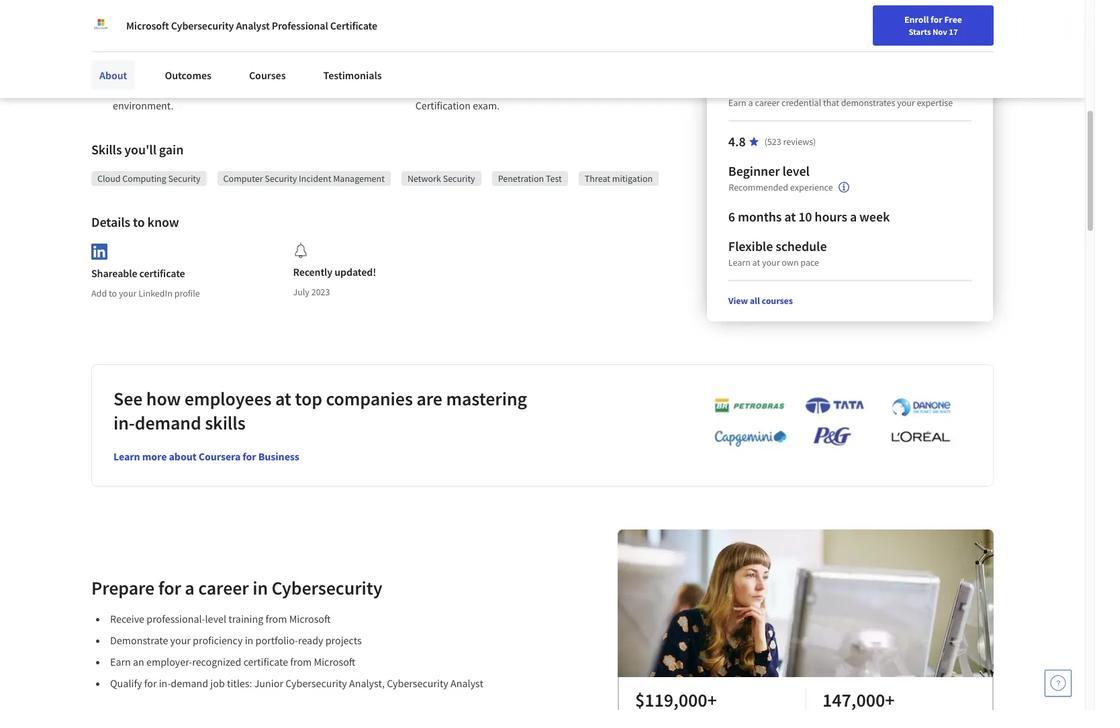 Task type: locate. For each thing, give the bounding box(es) containing it.
at left top on the left of the page
[[275, 387, 291, 411]]

0 vertical spatial recognized
[[525, 83, 574, 96]]

test
[[546, 173, 562, 185]]

cybersecurity
[[185, 7, 245, 21], [194, 83, 255, 96]]

at inside flexible schedule learn at your own pace
[[753, 256, 760, 268]]

2 horizontal spatial at
[[785, 208, 796, 225]]

cybersecurity right analyst,
[[387, 677, 448, 690]]

about
[[99, 68, 127, 82]]

and up 900
[[650, 66, 668, 80]]

at for flexible schedule learn at your own pace
[[753, 256, 760, 268]]

skills up the coursera
[[205, 411, 246, 435]]

understand up mitigate
[[415, 7, 468, 21]]

demonstrate inside demonstrate your new skills with a capstone project and prepare for the industry-recognized microsoft sc-900 certification exam.
[[415, 66, 473, 80]]

0 horizontal spatial recognized
[[192, 655, 241, 669]]

reviews)
[[783, 135, 816, 148]]

demonstrate down receive
[[110, 634, 168, 647]]

shareable
[[91, 266, 137, 280]]

cybersecurity down threat
[[194, 83, 255, 96]]

details
[[91, 214, 130, 230]]

1 understand from the left
[[113, 7, 166, 21]]

1 vertical spatial an
[[333, 83, 344, 96]]

2 security from the left
[[265, 173, 297, 185]]

for right qualify
[[144, 677, 157, 690]]

17
[[949, 26, 958, 37]]

incident
[[299, 173, 331, 185]]

and inside develop and implement threat mitigation strategies by applying effective cybersecurity measures within an azure environment.
[[152, 66, 169, 80]]

0 vertical spatial an
[[564, 7, 575, 21]]

at inside see how employees at top companies are mastering in-demand skills
[[275, 387, 291, 411]]

schedule
[[776, 237, 827, 254]]

to inside understand the cybersecurity landscape and learn core concepts foundational to security, compliance, and identity solutions.
[[215, 23, 224, 37]]

for up professional-
[[158, 576, 181, 600]]

1 horizontal spatial level
[[783, 162, 810, 179]]

0 vertical spatial demand
[[135, 411, 201, 435]]

0 vertical spatial demonstrate
[[415, 66, 473, 80]]

your inside demonstrate your new skills with a capstone project and prepare for the industry-recognized microsoft sc-900 certification exam.
[[476, 66, 496, 80]]

experience
[[790, 181, 833, 193]]

0 horizontal spatial understand
[[113, 7, 166, 21]]

mitigation up 'measures'
[[252, 66, 298, 80]]

1 vertical spatial in
[[245, 634, 253, 647]]

career left credential
[[755, 96, 780, 109]]

learn down flexible
[[729, 256, 751, 268]]

1 vertical spatial demonstrate
[[110, 634, 168, 647]]

professional-
[[147, 612, 205, 626]]

1 horizontal spatial network
[[640, 7, 678, 21]]

your left the new
[[476, 66, 496, 80]]

for up nov
[[931, 13, 942, 26]]

0 horizontal spatial skills
[[205, 411, 246, 435]]

titles:
[[227, 677, 252, 690]]

1 horizontal spatial demonstrate
[[415, 66, 473, 80]]

1 vertical spatial cybersecurity
[[194, 83, 255, 96]]

security for network security
[[443, 173, 475, 185]]

0 horizontal spatial level
[[205, 612, 226, 626]]

0 horizontal spatial at
[[275, 387, 291, 411]]

career
[[755, 96, 780, 109], [198, 576, 249, 600]]

level up proficiency
[[205, 612, 226, 626]]

1 horizontal spatial skills
[[519, 66, 542, 80]]

a left credential
[[749, 96, 753, 109]]

earn up 4.8
[[729, 96, 747, 109]]

an up qualify
[[133, 655, 144, 669]]

in
[[253, 576, 268, 600], [245, 634, 253, 647]]

your left own
[[762, 256, 780, 268]]

in down training
[[245, 634, 253, 647]]

and
[[295, 7, 313, 21], [324, 23, 341, 37], [415, 23, 433, 37], [152, 66, 169, 80], [650, 66, 668, 80]]

microsoft down the projects
[[314, 655, 355, 669]]

1 vertical spatial mitigation
[[612, 173, 653, 185]]

0 vertical spatial cybersecurity
[[185, 7, 245, 21]]

from up portfolio-
[[266, 612, 287, 626]]

all
[[750, 295, 760, 307]]

the inside understand the vulnerabilities of an organizations network and mitigate attacks on network infrastructures to protect data.
[[470, 7, 485, 21]]

2 vertical spatial an
[[133, 655, 144, 669]]

expertise
[[917, 96, 953, 109]]

demonstrate up prepare
[[415, 66, 473, 80]]

qualify for in-demand job titles: junior cybersecurity analyst, cybersecurity analyst
[[110, 677, 483, 690]]

earn for earn a career credential that demonstrates your expertise
[[729, 96, 747, 109]]

on
[[508, 23, 520, 37]]

learn left more
[[113, 450, 140, 463]]

for up certification
[[453, 83, 465, 96]]

0 horizontal spatial in-
[[113, 411, 135, 435]]

in- inside see how employees at top companies are mastering in-demand skills
[[113, 411, 135, 435]]

0 vertical spatial from
[[266, 612, 287, 626]]

learn more about coursera for business
[[113, 450, 299, 463]]

infrastructures
[[562, 23, 627, 37]]

1 horizontal spatial security
[[265, 173, 297, 185]]

a
[[566, 66, 571, 80], [749, 96, 753, 109], [850, 208, 857, 225], [185, 576, 194, 600]]

the for skills you'll gain
[[168, 7, 182, 21]]

None search field
[[191, 8, 514, 35]]

0 horizontal spatial learn
[[113, 450, 140, 463]]

to left know on the left top
[[133, 214, 145, 230]]

cloud
[[97, 173, 121, 185]]

1 vertical spatial analyst
[[451, 677, 483, 690]]

certificate
[[139, 266, 185, 280], [243, 655, 288, 669]]

more
[[142, 450, 167, 463]]

1 horizontal spatial understand
[[415, 7, 468, 21]]

cybersecurity up 'security,'
[[185, 7, 245, 21]]

cybersecurity up 'ready'
[[272, 576, 382, 600]]

1 horizontal spatial learn
[[729, 256, 751, 268]]

mitigation
[[252, 66, 298, 80], [612, 173, 653, 185]]

level up the 'experience'
[[783, 162, 810, 179]]

demand
[[135, 411, 201, 435], [171, 677, 208, 690]]

1 vertical spatial from
[[290, 655, 312, 669]]

a left "week"
[[850, 208, 857, 225]]

landscape
[[247, 7, 293, 21]]

0 horizontal spatial career
[[198, 576, 249, 600]]

profile
[[174, 287, 200, 299]]

the up exam.
[[467, 83, 482, 96]]

to left 'security,'
[[215, 23, 224, 37]]

threat
[[585, 173, 610, 185]]

2 vertical spatial at
[[275, 387, 291, 411]]

career up receive professional-level training from microsoft
[[198, 576, 249, 600]]

0 vertical spatial earn
[[729, 96, 747, 109]]

your
[[476, 66, 496, 80], [897, 96, 915, 109], [762, 256, 780, 268], [119, 287, 137, 299], [170, 634, 191, 647]]

and up 'compliance,'
[[295, 7, 313, 21]]

security right network
[[443, 173, 475, 185]]

1 horizontal spatial earn
[[729, 96, 747, 109]]

for inside demonstrate your new skills with a capstone project and prepare for the industry-recognized microsoft sc-900 certification exam.
[[453, 83, 465, 96]]

0 horizontal spatial an
[[133, 655, 144, 669]]

certificate up junior
[[243, 655, 288, 669]]

security down gain
[[168, 173, 200, 185]]

skills inside demonstrate your new skills with a capstone project and prepare for the industry-recognized microsoft sc-900 certification exam.
[[519, 66, 542, 80]]

0 vertical spatial learn
[[729, 256, 751, 268]]

0 horizontal spatial from
[[266, 612, 287, 626]]

0 horizontal spatial demonstrate
[[110, 634, 168, 647]]

how
[[146, 387, 181, 411]]

are
[[417, 387, 442, 411]]

2 horizontal spatial an
[[564, 7, 575, 21]]

coursera image
[[16, 11, 101, 32]]

understand up concepts
[[113, 7, 166, 21]]

earn for earn an employer-recognized certificate from microsoft
[[110, 655, 131, 669]]

microsoft up 'ready'
[[289, 612, 331, 626]]

computer
[[223, 173, 263, 185]]

protect
[[641, 23, 673, 37]]

1 horizontal spatial at
[[753, 256, 760, 268]]

recently
[[293, 265, 332, 279]]

1 horizontal spatial recognized
[[525, 83, 574, 96]]

foundational
[[155, 23, 213, 37]]

courses link
[[241, 60, 294, 90]]

linkedin
[[138, 287, 172, 299]]

1 horizontal spatial certificate
[[243, 655, 288, 669]]

job
[[210, 677, 225, 690]]

from up qualify for in-demand job titles: junior cybersecurity analyst, cybersecurity analyst
[[290, 655, 312, 669]]

at down flexible
[[753, 256, 760, 268]]

testimonials link
[[315, 60, 390, 90]]

the for earn a career credential that demonstrates your expertise
[[470, 7, 485, 21]]

1 vertical spatial earn
[[110, 655, 131, 669]]

network down 'of'
[[522, 23, 560, 37]]

level
[[783, 162, 810, 179], [205, 612, 226, 626]]

earn up qualify
[[110, 655, 131, 669]]

microsoft down capstone
[[576, 83, 618, 96]]

in- down employer-
[[159, 677, 171, 690]]

employer-
[[146, 655, 192, 669]]

0 horizontal spatial earn
[[110, 655, 131, 669]]

professional
[[272, 19, 328, 32]]

0 horizontal spatial certificate
[[139, 266, 185, 280]]

2 horizontal spatial security
[[443, 173, 475, 185]]

in up training
[[253, 576, 268, 600]]

demand left the job
[[171, 677, 208, 690]]

companies
[[326, 387, 413, 411]]

network up the "protect" at right
[[640, 7, 678, 21]]

0 vertical spatial mitigation
[[252, 66, 298, 80]]

and up data.
[[415, 23, 433, 37]]

0 horizontal spatial security
[[168, 173, 200, 185]]

computing
[[122, 173, 166, 185]]

0 vertical spatial level
[[783, 162, 810, 179]]

0 vertical spatial at
[[785, 208, 796, 225]]

to right add
[[109, 287, 117, 299]]

0 horizontal spatial network
[[522, 23, 560, 37]]

applying
[[113, 83, 152, 96]]

demand up more
[[135, 411, 201, 435]]

nov
[[933, 26, 947, 37]]

understand inside understand the cybersecurity landscape and learn core concepts foundational to security, compliance, and identity solutions.
[[113, 7, 166, 21]]

0 vertical spatial analyst
[[236, 19, 270, 32]]

skills right the new
[[519, 66, 542, 80]]

the up foundational
[[168, 7, 182, 21]]

mitigation right threat
[[612, 173, 653, 185]]

for inside enroll for free starts nov 17
[[931, 13, 942, 26]]

recommended
[[729, 181, 788, 193]]

an inside develop and implement threat mitigation strategies by applying effective cybersecurity measures within an azure environment.
[[333, 83, 344, 96]]

capstone
[[573, 66, 614, 80]]

an
[[564, 7, 575, 21], [333, 83, 344, 96], [133, 655, 144, 669]]

understand inside understand the vulnerabilities of an organizations network and mitigate attacks on network infrastructures to protect data.
[[415, 7, 468, 21]]

enroll for free starts nov 17
[[904, 13, 962, 37]]

0 vertical spatial network
[[640, 7, 678, 21]]

1 horizontal spatial from
[[290, 655, 312, 669]]

starts
[[909, 26, 931, 37]]

a up professional-
[[185, 576, 194, 600]]

microsoft image
[[91, 16, 110, 35]]

certificate up linkedin
[[139, 266, 185, 280]]

week
[[860, 208, 890, 225]]

cybersecurity down 'ready'
[[285, 677, 347, 690]]

an right 'of'
[[564, 7, 575, 21]]

0 horizontal spatial mitigation
[[252, 66, 298, 80]]

2 understand from the left
[[415, 7, 468, 21]]

and down learn
[[324, 23, 341, 37]]

for left business
[[243, 450, 256, 463]]

1 horizontal spatial analyst
[[451, 677, 483, 690]]

0 vertical spatial in-
[[113, 411, 135, 435]]

information about difficulty level pre-requisites. image
[[838, 182, 849, 192]]

proficiency
[[193, 634, 243, 647]]

recognized down with
[[525, 83, 574, 96]]

recognized up the job
[[192, 655, 241, 669]]

learn inside flexible schedule learn at your own pace
[[729, 256, 751, 268]]

skills you'll gain
[[91, 141, 183, 158]]

understand for earn
[[415, 7, 468, 21]]

1 vertical spatial certificate
[[243, 655, 288, 669]]

0 vertical spatial certificate
[[139, 266, 185, 280]]

prepare for a career in cybersecurity
[[91, 576, 382, 600]]

to left the "protect" at right
[[630, 23, 639, 37]]

0 horizontal spatial analyst
[[236, 19, 270, 32]]

an down testimonials
[[333, 83, 344, 96]]

security left incident
[[265, 173, 297, 185]]

1 vertical spatial at
[[753, 256, 760, 268]]

1 horizontal spatial in-
[[159, 677, 171, 690]]

a right with
[[566, 66, 571, 80]]

1 vertical spatial skills
[[205, 411, 246, 435]]

900
[[635, 83, 651, 96]]

to
[[215, 23, 224, 37], [630, 23, 639, 37], [133, 214, 145, 230], [109, 287, 117, 299]]

0 vertical spatial skills
[[519, 66, 542, 80]]

to inside understand the vulnerabilities of an organizations network and mitigate attacks on network infrastructures to protect data.
[[630, 23, 639, 37]]

shareable certificate
[[91, 266, 185, 280]]

1 vertical spatial recognized
[[192, 655, 241, 669]]

learn
[[729, 256, 751, 268], [113, 450, 140, 463]]

and up effective
[[152, 66, 169, 80]]

3 security from the left
[[443, 173, 475, 185]]

1 security from the left
[[168, 173, 200, 185]]

microsoft up solutions.
[[126, 19, 169, 32]]

the up attacks
[[470, 7, 485, 21]]

1 horizontal spatial an
[[333, 83, 344, 96]]

at left the 10
[[785, 208, 796, 225]]

the inside understand the cybersecurity landscape and learn core concepts foundational to security, compliance, and identity solutions.
[[168, 7, 182, 21]]

1 horizontal spatial career
[[755, 96, 780, 109]]

projects
[[325, 634, 362, 647]]

in- left how
[[113, 411, 135, 435]]

security
[[168, 173, 200, 185], [265, 173, 297, 185], [443, 173, 475, 185]]

mitigation inside develop and implement threat mitigation strategies by applying effective cybersecurity measures within an azure environment.
[[252, 66, 298, 80]]



Task type: describe. For each thing, give the bounding box(es) containing it.
credential
[[782, 96, 822, 109]]

core
[[340, 7, 359, 21]]

free
[[944, 13, 962, 26]]

coursera
[[199, 450, 241, 463]]

skills
[[91, 141, 122, 158]]

security for computer security incident management
[[265, 173, 297, 185]]

0 vertical spatial career
[[755, 96, 780, 109]]

and inside understand the vulnerabilities of an organizations network and mitigate attacks on network infrastructures to protect data.
[[415, 23, 433, 37]]

your inside flexible schedule learn at your own pace
[[762, 256, 780, 268]]

1 vertical spatial career
[[198, 576, 249, 600]]

at for see how employees at top companies are mastering in-demand skills
[[275, 387, 291, 411]]

recognized inside demonstrate your new skills with a capstone project and prepare for the industry-recognized microsoft sc-900 certification exam.
[[525, 83, 574, 96]]

courses
[[762, 295, 793, 307]]

add to your linkedin profile
[[91, 287, 200, 299]]

solutions.
[[113, 40, 157, 53]]

certificate
[[330, 19, 377, 32]]

vulnerabilities
[[487, 7, 551, 21]]

1 vertical spatial demand
[[171, 677, 208, 690]]

threat
[[223, 66, 250, 80]]

penetration test
[[498, 173, 562, 185]]

your down professional-
[[170, 634, 191, 647]]

flexible
[[729, 237, 773, 254]]

an inside understand the vulnerabilities of an organizations network and mitigate attacks on network infrastructures to protect data.
[[564, 7, 575, 21]]

management
[[333, 173, 385, 185]]

identity
[[343, 23, 378, 37]]

demonstrates
[[841, 96, 896, 109]]

6 months at 10 hours a week
[[729, 208, 890, 225]]

learn more about coursera for business link
[[113, 450, 299, 463]]

about
[[169, 450, 197, 463]]

understand for skills
[[113, 7, 166, 21]]

data.
[[415, 40, 438, 53]]

1 vertical spatial level
[[205, 612, 226, 626]]

6
[[729, 208, 736, 225]]

security,
[[227, 23, 265, 37]]

with
[[544, 66, 564, 80]]

show notifications image
[[904, 17, 920, 33]]

demonstrate for demonstrate your proficiency in portfolio-ready projects
[[110, 634, 168, 647]]

azure
[[346, 83, 371, 96]]

outcomes link
[[157, 60, 219, 90]]

industry-
[[484, 83, 525, 96]]

details to know
[[91, 214, 179, 230]]

and inside demonstrate your new skills with a capstone project and prepare for the industry-recognized microsoft sc-900 certification exam.
[[650, 66, 668, 80]]

earn a career credential that demonstrates your expertise
[[729, 96, 953, 109]]

own
[[782, 256, 799, 268]]

(523
[[765, 135, 782, 148]]

1 horizontal spatial mitigation
[[612, 173, 653, 185]]

help center image
[[1050, 675, 1066, 692]]

network security
[[407, 173, 475, 185]]

months
[[738, 208, 782, 225]]

coursera enterprise logos image
[[694, 397, 963, 454]]

updated!
[[335, 265, 376, 279]]

view all courses
[[729, 295, 793, 307]]

beginner
[[729, 162, 780, 179]]

demand inside see how employees at top companies are mastering in-demand skills
[[135, 411, 201, 435]]

july 2023
[[293, 286, 330, 298]]

recently updated!
[[293, 265, 376, 279]]

(523 reviews)
[[765, 135, 816, 148]]

threat mitigation
[[585, 173, 653, 185]]

develop
[[113, 66, 150, 80]]

you'll
[[124, 141, 156, 158]]

attacks
[[474, 23, 506, 37]]

network
[[407, 173, 441, 185]]

1 vertical spatial network
[[522, 23, 560, 37]]

receive
[[110, 612, 144, 626]]

beginner level
[[729, 162, 810, 179]]

environment.
[[113, 99, 173, 112]]

by
[[346, 66, 357, 80]]

receive professional-level training from microsoft
[[110, 612, 331, 626]]

top
[[295, 387, 322, 411]]

view
[[729, 295, 748, 307]]

of
[[553, 7, 562, 21]]

learn
[[315, 7, 338, 21]]

computer security incident management
[[223, 173, 385, 185]]

skills inside see how employees at top companies are mastering in-demand skills
[[205, 411, 246, 435]]

sc-
[[620, 83, 635, 96]]

portfolio-
[[255, 634, 298, 647]]

cybersecurity up implement
[[171, 19, 234, 32]]

for for titles:
[[144, 677, 157, 690]]

flexible schedule learn at your own pace
[[729, 237, 827, 268]]

exam.
[[473, 99, 500, 112]]

your left expertise
[[897, 96, 915, 109]]

1 vertical spatial learn
[[113, 450, 140, 463]]

demonstrate for demonstrate your new skills with a capstone project and prepare for the industry-recognized microsoft sc-900 certification exam.
[[415, 66, 473, 80]]

view all courses link
[[729, 295, 793, 307]]

cybersecurity inside understand the cybersecurity landscape and learn core concepts foundational to security, compliance, and identity solutions.
[[185, 7, 245, 21]]

new
[[498, 66, 517, 80]]

for for 17
[[931, 13, 942, 26]]

the inside demonstrate your new skills with a capstone project and prepare for the industry-recognized microsoft sc-900 certification exam.
[[467, 83, 482, 96]]

microsoft cybersecurity analyst professional certificate
[[126, 19, 377, 32]]

pace
[[801, 256, 819, 268]]

strategies
[[300, 66, 344, 80]]

concepts
[[113, 23, 153, 37]]

your down shareable certificate
[[119, 287, 137, 299]]

july
[[293, 286, 309, 298]]

microsoft inside demonstrate your new skills with a capstone project and prepare for the industry-recognized microsoft sc-900 certification exam.
[[576, 83, 618, 96]]

for for cybersecurity
[[158, 576, 181, 600]]

hours
[[815, 208, 848, 225]]

1 vertical spatial in-
[[159, 677, 171, 690]]

add
[[91, 287, 107, 299]]

organizations
[[578, 7, 638, 21]]

business
[[258, 450, 299, 463]]

ready
[[298, 634, 323, 647]]

outcomes
[[165, 68, 211, 82]]

training
[[228, 612, 263, 626]]

demonstrate your proficiency in portfolio-ready projects
[[110, 634, 362, 647]]

testimonials
[[323, 68, 382, 82]]

enroll
[[904, 13, 929, 26]]

measures
[[257, 83, 300, 96]]

demonstrate your new skills with a capstone project and prepare for the industry-recognized microsoft sc-900 certification exam.
[[415, 66, 670, 112]]

junior
[[254, 677, 283, 690]]

penetration
[[498, 173, 544, 185]]

analyst,
[[349, 677, 385, 690]]

cybersecurity inside develop and implement threat mitigation strategies by applying effective cybersecurity measures within an azure environment.
[[194, 83, 255, 96]]

courses
[[249, 68, 286, 82]]

understand the vulnerabilities of an organizations network and mitigate attacks on network infrastructures to protect data.
[[415, 7, 680, 53]]

0 vertical spatial in
[[253, 576, 268, 600]]

employees
[[185, 387, 272, 411]]

a inside demonstrate your new skills with a capstone project and prepare for the industry-recognized microsoft sc-900 certification exam.
[[566, 66, 571, 80]]



Task type: vqa. For each thing, say whether or not it's contained in the screenshot.
right Security
yes



